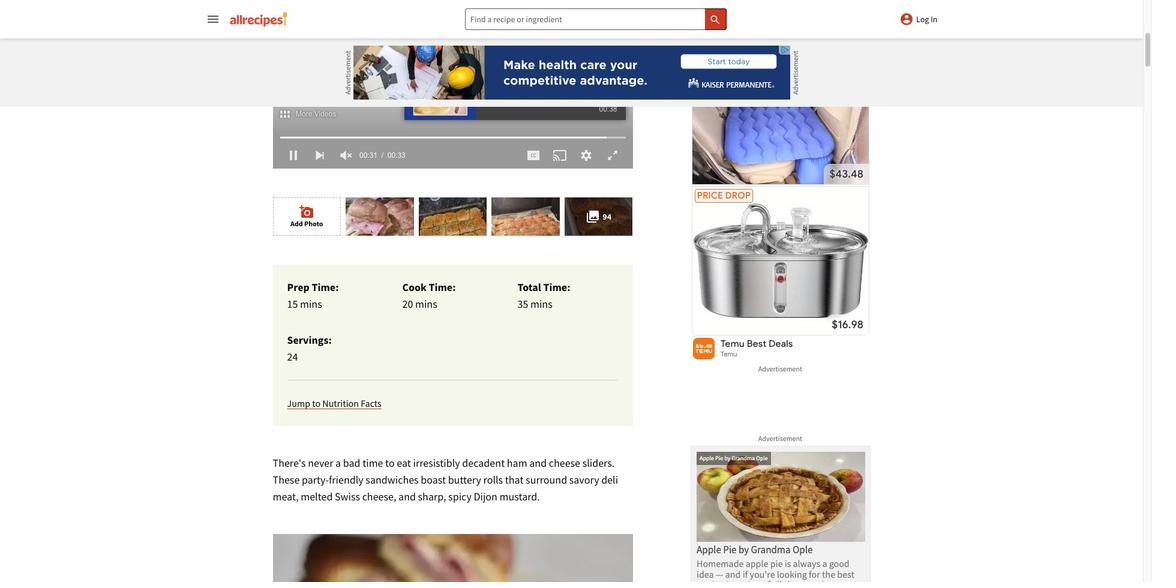 Task type: describe. For each thing, give the bounding box(es) containing it.
account image
[[900, 12, 914, 26]]

cook
[[402, 280, 427, 294]]

log
[[917, 14, 929, 25]]

dessert
[[572, 93, 601, 103]]

these
[[273, 473, 300, 487]]

unmute button group
[[333, 142, 359, 169]]

spicy
[[448, 490, 472, 503]]

add photo button
[[273, 197, 341, 236]]

home image
[[230, 12, 287, 26]]

party-
[[302, 473, 329, 487]]

that
[[505, 473, 524, 487]]

dijon
[[474, 490, 498, 503]]

decadent
[[462, 456, 505, 470]]

the
[[485, 93, 499, 103]]

00:38
[[599, 105, 617, 113]]

00:30 timer
[[359, 142, 377, 169]]

deli
[[602, 473, 618, 487]]

bad
[[343, 456, 360, 470]]

more videos button
[[280, 101, 336, 127]]

melted
[[301, 490, 333, 503]]

1 horizontal spatial and
[[530, 456, 547, 470]]

next up the retro 2-ingredient dessert that's making a comeback 00:38
[[485, 80, 705, 113]]

photo
[[304, 219, 323, 228]]

sharp,
[[418, 490, 446, 503]]

videos
[[314, 110, 336, 118]]

surround
[[526, 473, 567, 487]]

94 button
[[565, 197, 633, 236]]

up
[[505, 80, 517, 89]]

prep time: 15 mins
[[287, 280, 339, 311]]

more
[[296, 110, 312, 118]]

facts
[[361, 397, 382, 409]]

jump
[[287, 397, 310, 409]]

15
[[287, 297, 298, 311]]

menu image
[[206, 12, 220, 26]]

none search field inside log in banner
[[465, 8, 727, 30]]

00:33 timer
[[377, 142, 405, 169]]

mins for prep
[[300, 297, 322, 311]]

jump to nutrition facts
[[287, 397, 382, 409]]

a inside next up the retro 2-ingredient dessert that's making a comeback 00:38
[[657, 93, 662, 103]]

buttery
[[448, 473, 481, 487]]

00:33
[[387, 151, 405, 160]]

swiss
[[335, 490, 360, 503]]

meat,
[[273, 490, 299, 503]]

add photo
[[291, 219, 323, 228]]



Task type: vqa. For each thing, say whether or not it's contained in the screenshot.


Task type: locate. For each thing, give the bounding box(es) containing it.
cheese,
[[362, 490, 396, 503]]

retro
[[502, 93, 522, 103]]

0 vertical spatial and
[[530, 456, 547, 470]]

mins inside cook time: 20 mins
[[415, 297, 437, 311]]

ingredient
[[532, 93, 570, 103]]

log in link
[[900, 12, 938, 26]]

search image
[[710, 14, 722, 26]]

sliders.
[[583, 456, 615, 470]]

mins for total
[[531, 297, 553, 311]]

1 time: from the left
[[312, 280, 339, 294]]

0 vertical spatial to
[[312, 397, 321, 409]]

boast
[[421, 473, 446, 487]]

time: for 15 mins
[[312, 280, 339, 294]]

time: right total on the left of page
[[544, 280, 571, 294]]

total
[[518, 280, 541, 294]]

a left bad
[[336, 456, 341, 470]]

1 horizontal spatial a
[[657, 93, 662, 103]]

add photo image
[[300, 205, 314, 219]]

0 horizontal spatial mins
[[300, 297, 322, 311]]

2 horizontal spatial time:
[[544, 280, 571, 294]]

more videos
[[296, 110, 336, 118]]

time: inside cook time: 20 mins
[[429, 280, 456, 294]]

None search field
[[465, 8, 727, 30]]

1 horizontal spatial mins
[[415, 297, 437, 311]]

total time: 35 mins
[[518, 280, 571, 311]]

that's
[[603, 93, 626, 103]]

never
[[308, 456, 333, 470]]

and down sandwiches
[[399, 490, 416, 503]]

mins right 20
[[415, 297, 437, 311]]

and
[[530, 456, 547, 470], [399, 490, 416, 503]]

log in
[[917, 14, 938, 25]]

servings:
[[287, 333, 332, 347]]

there's
[[273, 456, 306, 470]]

a
[[657, 93, 662, 103], [336, 456, 341, 470]]

time: right cook
[[429, 280, 456, 294]]

to left 'eat'
[[385, 456, 395, 470]]

mins
[[300, 297, 322, 311], [415, 297, 437, 311], [531, 297, 553, 311]]

video player application
[[273, 0, 705, 186]]

a baked ham and cheese slider (hawaiian roll with ham and melted cheese) image
[[273, 534, 633, 582]]

mins inside the total time: 35 mins
[[531, 297, 553, 311]]

advertisement region
[[691, 0, 871, 362], [353, 46, 790, 100], [691, 446, 871, 582]]

prep
[[287, 280, 310, 294]]

ham
[[507, 456, 527, 470]]

1 vertical spatial to
[[385, 456, 395, 470]]

Find a recipe or ingredient text field
[[465, 8, 727, 30]]

2 horizontal spatial mins
[[531, 297, 553, 311]]

2 time: from the left
[[429, 280, 456, 294]]

making
[[628, 93, 655, 103]]

00:30
[[359, 151, 377, 160]]

time: for 35 mins
[[544, 280, 571, 294]]

sandwiches
[[366, 473, 419, 487]]

irresistibly
[[413, 456, 460, 470]]

next
[[485, 80, 503, 89]]

cheese
[[549, 456, 580, 470]]

mins right 15 on the left bottom
[[300, 297, 322, 311]]

0 vertical spatial a
[[657, 93, 662, 103]]

1 vertical spatial a
[[336, 456, 341, 470]]

0 horizontal spatial to
[[312, 397, 321, 409]]

nutrition
[[323, 397, 359, 409]]

time
[[363, 456, 383, 470]]

3 mins from the left
[[531, 297, 553, 311]]

time: inside the total time: 35 mins
[[544, 280, 571, 294]]

to right jump at the bottom left of the page
[[312, 397, 321, 409]]

eat
[[397, 456, 411, 470]]

there's never a bad time to eat irresistibly decadent ham and cheese sliders. these party-friendly sandwiches boast buttery rolls that surround savory deli meat, melted swiss cheese, and sharp, spicy dijon mustard.
[[273, 456, 618, 503]]

to
[[312, 397, 321, 409], [385, 456, 395, 470]]

3 time: from the left
[[544, 280, 571, 294]]

cook time: 20 mins
[[402, 280, 456, 311]]

time:
[[312, 280, 339, 294], [429, 280, 456, 294], [544, 280, 571, 294]]

0 horizontal spatial a
[[336, 456, 341, 470]]

log in banner
[[0, 0, 1144, 582]]

1 horizontal spatial time:
[[429, 280, 456, 294]]

mustard.
[[500, 490, 540, 503]]

to inside "there's never a bad time to eat irresistibly decadent ham and cheese sliders. these party-friendly sandwiches boast buttery rolls that surround savory deli meat, melted swiss cheese, and sharp, spicy dijon mustard."
[[385, 456, 395, 470]]

mins inside prep time: 15 mins
[[300, 297, 322, 311]]

2 mins from the left
[[415, 297, 437, 311]]

1 mins from the left
[[300, 297, 322, 311]]

savory
[[569, 473, 599, 487]]

94
[[603, 211, 612, 222]]

a right making
[[657, 93, 662, 103]]

add
[[291, 219, 303, 228]]

comeback
[[664, 93, 705, 103]]

mins for cook
[[415, 297, 437, 311]]

and up surround
[[530, 456, 547, 470]]

in
[[931, 14, 938, 25]]

1 vertical spatial and
[[399, 490, 416, 503]]

a inside "there's never a bad time to eat irresistibly decadent ham and cheese sliders. these party-friendly sandwiches boast buttery rolls that surround savory deli meat, melted swiss cheese, and sharp, spicy dijon mustard."
[[336, 456, 341, 470]]

1 horizontal spatial to
[[385, 456, 395, 470]]

20
[[402, 297, 413, 311]]

time: inside prep time: 15 mins
[[312, 280, 339, 294]]

0 horizontal spatial time:
[[312, 280, 339, 294]]

0 horizontal spatial and
[[399, 490, 416, 503]]

time: for 20 mins
[[429, 280, 456, 294]]

friendly
[[329, 473, 364, 487]]

servings: 24
[[287, 333, 332, 364]]

rolls
[[484, 473, 503, 487]]

35
[[518, 297, 528, 311]]

24
[[287, 350, 298, 364]]

time: right prep
[[312, 280, 339, 294]]

mins right 35
[[531, 297, 553, 311]]

2-
[[525, 93, 532, 103]]



